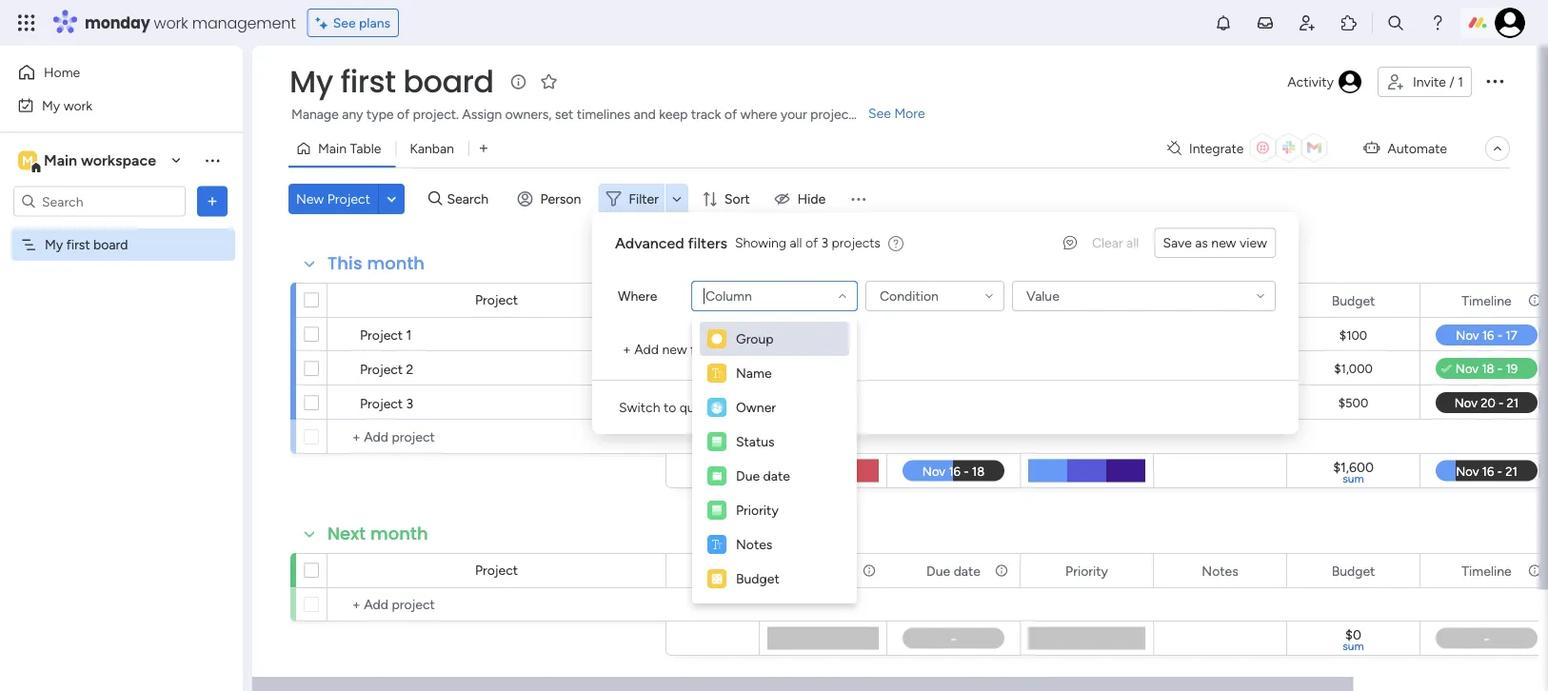 Task type: vqa. For each thing, say whether or not it's contained in the screenshot.
Invite / 1 in the top of the page
yes



Task type: locate. For each thing, give the bounding box(es) containing it.
0 vertical spatial owner
[[693, 292, 733, 309]]

filter
[[629, 191, 659, 207]]

type
[[367, 106, 394, 122]]

2 notes field from the top
[[1197, 560, 1243, 581]]

save as new view
[[1163, 235, 1268, 251]]

autopilot image
[[1364, 135, 1380, 160]]

see
[[333, 15, 356, 31], [869, 105, 891, 121]]

0 vertical spatial notes
[[1202, 292, 1239, 309]]

project 1
[[360, 327, 412, 343]]

2 horizontal spatial of
[[806, 235, 818, 251]]

kanban
[[410, 140, 454, 157]]

stands.
[[857, 106, 899, 122]]

my down home
[[42, 97, 60, 113]]

due
[[927, 292, 951, 309], [736, 468, 760, 484], [927, 563, 951, 579]]

1 horizontal spatial see
[[869, 105, 891, 121]]

budget
[[1332, 292, 1376, 309], [1332, 563, 1376, 579], [736, 571, 780, 587]]

3
[[821, 235, 829, 251], [406, 395, 414, 411]]

add view image
[[480, 142, 488, 155]]

0 horizontal spatial 3
[[406, 395, 414, 411]]

1 vertical spatial owner field
[[688, 560, 738, 581]]

1 vertical spatial my first board
[[45, 237, 128, 253]]

1 vertical spatial month
[[370, 522, 428, 546]]

work down home
[[63, 97, 92, 113]]

budget field up $100
[[1327, 290, 1380, 311]]

main left table at the left
[[318, 140, 347, 157]]

0 vertical spatial sum
[[1343, 472, 1364, 486]]

2 vertical spatial due date
[[927, 563, 981, 579]]

1 horizontal spatial status
[[804, 292, 843, 309]]

0 horizontal spatial board
[[93, 237, 128, 253]]

1 vertical spatial sum
[[1343, 639, 1364, 653]]

0 vertical spatial 3
[[821, 235, 829, 251]]

0 vertical spatial notes field
[[1197, 290, 1243, 311]]

see left plans
[[333, 15, 356, 31]]

1 vertical spatial notes field
[[1197, 560, 1243, 581]]

1 vertical spatial status
[[736, 434, 775, 450]]

my first board
[[290, 60, 494, 103], [45, 237, 128, 253]]

home
[[44, 64, 80, 80]]

1 vertical spatial 3
[[406, 395, 414, 411]]

new right add
[[662, 341, 687, 358]]

advanced
[[615, 234, 684, 252]]

3 inside advanced filters showing all of 3 projects
[[821, 235, 829, 251]]

1 horizontal spatial new
[[1212, 235, 1237, 251]]

first up type
[[341, 60, 396, 103]]

timeline
[[1462, 292, 1512, 309], [1462, 563, 1512, 579]]

0 vertical spatial due date
[[927, 292, 981, 309]]

of down the hide
[[806, 235, 818, 251]]

1 horizontal spatial board
[[403, 60, 494, 103]]

0 horizontal spatial status
[[736, 434, 775, 450]]

view
[[1240, 235, 1268, 251]]

john smith image
[[1495, 8, 1526, 38]]

0 vertical spatial owner field
[[688, 290, 738, 311]]

board up project.
[[403, 60, 494, 103]]

see plans button
[[307, 9, 399, 37]]

month right this
[[367, 251, 425, 276]]

1 vertical spatial new
[[662, 341, 687, 358]]

0 vertical spatial filters
[[688, 234, 728, 252]]

workspace image
[[18, 150, 37, 171]]

0 vertical spatial new
[[1212, 235, 1237, 251]]

option
[[0, 228, 243, 231]]

1 vertical spatial board
[[93, 237, 128, 253]]

0 horizontal spatial 1
[[406, 327, 412, 343]]

main
[[318, 140, 347, 157], [44, 151, 77, 170]]

0 vertical spatial month
[[367, 251, 425, 276]]

2 all from the left
[[1127, 235, 1139, 251]]

3 left projects
[[821, 235, 829, 251]]

Timeline field
[[1457, 290, 1517, 311], [1457, 560, 1517, 581]]

+ Add project text field
[[337, 426, 657, 449]]

see for see more
[[869, 105, 891, 121]]

save
[[1163, 235, 1192, 251]]

my work
[[42, 97, 92, 113]]

work for monday
[[154, 12, 188, 33]]

3 down 2
[[406, 395, 414, 411]]

0 horizontal spatial work
[[63, 97, 92, 113]]

$500
[[1339, 396, 1369, 411]]

1 horizontal spatial first
[[341, 60, 396, 103]]

this month
[[328, 251, 425, 276]]

2 budget field from the top
[[1327, 560, 1380, 581]]

1 horizontal spatial my first board
[[290, 60, 494, 103]]

see left more
[[869, 105, 891, 121]]

0 vertical spatial due
[[927, 292, 951, 309]]

1 horizontal spatial main
[[318, 140, 347, 157]]

board
[[403, 60, 494, 103], [93, 237, 128, 253]]

Priority field
[[1061, 290, 1113, 311], [1061, 560, 1113, 581]]

column information image
[[994, 293, 1009, 308], [994, 563, 1009, 579], [1528, 563, 1543, 579]]

1 vertical spatial 1
[[406, 327, 412, 343]]

column information image for due date
[[994, 563, 1009, 579]]

My first board field
[[285, 60, 499, 103]]

0 horizontal spatial all
[[790, 235, 802, 251]]

0 vertical spatial status
[[804, 292, 843, 309]]

+ add new filter button
[[615, 334, 726, 365]]

1 vertical spatial work
[[63, 97, 92, 113]]

filters
[[688, 234, 728, 252], [715, 400, 749, 416]]

board down the search in workspace field
[[93, 237, 128, 253]]

sort button
[[694, 184, 762, 214]]

status inside status field
[[804, 292, 843, 309]]

0 vertical spatial 1
[[1458, 74, 1464, 90]]

0 horizontal spatial new
[[662, 341, 687, 358]]

all right the showing
[[790, 235, 802, 251]]

1 all from the left
[[790, 235, 802, 251]]

1 horizontal spatial work
[[154, 12, 188, 33]]

1 vertical spatial first
[[66, 237, 90, 253]]

0 vertical spatial board
[[403, 60, 494, 103]]

all right clear
[[1127, 235, 1139, 251]]

1 vertical spatial due date field
[[922, 560, 986, 581]]

manage
[[291, 106, 339, 122]]

new
[[1212, 235, 1237, 251], [662, 341, 687, 358]]

1 up 2
[[406, 327, 412, 343]]

notes for first notes field
[[1202, 292, 1239, 309]]

notes for first notes field from the bottom of the page
[[1202, 563, 1239, 579]]

kanban button
[[396, 133, 468, 164]]

filters down sort popup button
[[688, 234, 728, 252]]

status up 'working on it'
[[804, 292, 843, 309]]

1 timeline from the top
[[1462, 292, 1512, 309]]

all
[[790, 235, 802, 251], [1127, 235, 1139, 251]]

board inside my first board list box
[[93, 237, 128, 253]]

1 vertical spatial budget field
[[1327, 560, 1380, 581]]

notes
[[1202, 292, 1239, 309], [736, 537, 773, 553], [1202, 563, 1239, 579]]

new project
[[296, 191, 370, 207]]

1 vertical spatial notes
[[736, 537, 773, 553]]

new inside + add new filter button
[[662, 341, 687, 358]]

1 due date field from the top
[[922, 290, 986, 311]]

0 vertical spatial priority
[[1066, 292, 1108, 309]]

filters right quick
[[715, 400, 749, 416]]

date
[[954, 292, 981, 309], [763, 468, 790, 484], [954, 563, 981, 579]]

1 horizontal spatial 3
[[821, 235, 829, 251]]

to
[[664, 400, 676, 416]]

0 vertical spatial timeline field
[[1457, 290, 1517, 311]]

1 vertical spatial timeline
[[1462, 563, 1512, 579]]

my first board up type
[[290, 60, 494, 103]]

sum for $1,600
[[1343, 472, 1364, 486]]

my down the search in workspace field
[[45, 237, 63, 253]]

0 vertical spatial priority field
[[1061, 290, 1113, 311]]

0 horizontal spatial see
[[333, 15, 356, 31]]

main workspace
[[44, 151, 156, 170]]

Owner field
[[688, 290, 738, 311], [688, 560, 738, 581]]

2 vertical spatial due
[[927, 563, 951, 579]]

2 vertical spatial priority
[[1066, 563, 1108, 579]]

angle down image
[[387, 192, 396, 206]]

main inside main table button
[[318, 140, 347, 157]]

sum inside $1,600 sum
[[1343, 472, 1364, 486]]

budget for 2nd budget field from the top of the page
[[1332, 563, 1376, 579]]

advanced filters showing all of 3 projects
[[615, 234, 881, 252]]

timeline for first timeline field from the bottom of the page
[[1462, 563, 1512, 579]]

1 vertical spatial see
[[869, 105, 891, 121]]

Due date field
[[922, 290, 986, 311], [922, 560, 986, 581]]

my first board down the search in workspace field
[[45, 237, 128, 253]]

budget for 2nd budget field from the bottom
[[1332, 292, 1376, 309]]

0 horizontal spatial my first board
[[45, 237, 128, 253]]

2 vertical spatial owner
[[693, 563, 733, 579]]

condition
[[880, 288, 939, 304]]

see inside "button"
[[333, 15, 356, 31]]

main right the workspace image
[[44, 151, 77, 170]]

budget field up $0
[[1327, 560, 1380, 581]]

1 sum from the top
[[1343, 472, 1364, 486]]

new right as at the top right
[[1212, 235, 1237, 251]]

invite / 1 button
[[1378, 67, 1472, 97]]

0 vertical spatial budget field
[[1327, 290, 1380, 311]]

project
[[811, 106, 854, 122]]

0 horizontal spatial main
[[44, 151, 77, 170]]

home button
[[11, 57, 205, 88]]

0 horizontal spatial first
[[66, 237, 90, 253]]

this
[[328, 251, 362, 276]]

track
[[691, 106, 721, 122]]

main table
[[318, 140, 381, 157]]

1 vertical spatial timeline field
[[1457, 560, 1517, 581]]

1 vertical spatial filters
[[715, 400, 749, 416]]

due date
[[927, 292, 981, 309], [736, 468, 790, 484], [927, 563, 981, 579]]

+
[[623, 341, 631, 358]]

sort
[[725, 191, 750, 207]]

where
[[618, 288, 657, 304]]

quick
[[680, 400, 712, 416]]

add to favorites image
[[540, 72, 559, 91]]

1 vertical spatial priority field
[[1061, 560, 1113, 581]]

assign
[[462, 106, 502, 122]]

month
[[367, 251, 425, 276], [370, 522, 428, 546]]

all inside advanced filters showing all of 3 projects
[[790, 235, 802, 251]]

all inside button
[[1127, 235, 1139, 251]]

select product image
[[17, 13, 36, 32]]

first down the search in workspace field
[[66, 237, 90, 253]]

your
[[781, 106, 807, 122]]

workspace selection element
[[18, 149, 159, 174]]

Notes field
[[1197, 290, 1243, 311], [1197, 560, 1243, 581]]

arrow down image
[[666, 188, 688, 210]]

2 timeline from the top
[[1462, 563, 1512, 579]]

help image
[[1428, 13, 1448, 32]]

Search field
[[442, 186, 500, 212]]

1 timeline field from the top
[[1457, 290, 1517, 311]]

sum for $0
[[1343, 639, 1364, 653]]

of right track
[[725, 106, 737, 122]]

month right 'next'
[[370, 522, 428, 546]]

0 vertical spatial my first board
[[290, 60, 494, 103]]

m
[[22, 152, 33, 169]]

2 sum from the top
[[1343, 639, 1364, 653]]

project inside new project button
[[327, 191, 370, 207]]

main for main table
[[318, 140, 347, 157]]

2
[[406, 361, 414, 377]]

1 horizontal spatial 1
[[1458, 74, 1464, 90]]

1 budget field from the top
[[1327, 290, 1380, 311]]

new inside save as new view button
[[1212, 235, 1237, 251]]

0 vertical spatial work
[[154, 12, 188, 33]]

new for view
[[1212, 235, 1237, 251]]

1 vertical spatial priority
[[736, 502, 779, 519]]

dapulse checkmark sign image
[[1442, 358, 1452, 381]]

v2 search image
[[428, 188, 442, 210]]

any
[[342, 106, 363, 122]]

Budget field
[[1327, 290, 1380, 311], [1327, 560, 1380, 581]]

work inside button
[[63, 97, 92, 113]]

1 vertical spatial due date
[[736, 468, 790, 484]]

2 vertical spatial notes
[[1202, 563, 1239, 579]]

my
[[290, 60, 333, 103], [42, 97, 60, 113], [45, 237, 63, 253]]

1 right /
[[1458, 74, 1464, 90]]

0 vertical spatial see
[[333, 15, 356, 31]]

work
[[154, 12, 188, 33], [63, 97, 92, 113]]

see for see plans
[[333, 15, 356, 31]]

owner
[[693, 292, 733, 309], [736, 400, 776, 416], [693, 563, 733, 579]]

Status field
[[800, 290, 848, 311]]

meeting
[[1180, 362, 1226, 377]]

work right monday
[[154, 12, 188, 33]]

0 vertical spatial date
[[954, 292, 981, 309]]

options image
[[203, 192, 222, 211]]

0 vertical spatial timeline
[[1462, 292, 1512, 309]]

0 vertical spatial due date field
[[922, 290, 986, 311]]

notes
[[1229, 362, 1260, 377]]

on
[[836, 327, 851, 343]]

see more link
[[867, 104, 927, 123]]

apps image
[[1340, 13, 1359, 32]]

1 horizontal spatial all
[[1127, 235, 1139, 251]]

column information image
[[862, 293, 877, 308], [1528, 293, 1543, 308], [862, 563, 877, 579]]

status down name on the bottom of the page
[[736, 434, 775, 450]]

filter button
[[598, 184, 688, 214]]

main inside workspace selection element
[[44, 151, 77, 170]]

Next month field
[[323, 522, 433, 547]]

of right type
[[397, 106, 410, 122]]

my inside list box
[[45, 237, 63, 253]]

month for next month
[[370, 522, 428, 546]]



Task type: describe. For each thing, give the bounding box(es) containing it.
due date for 2nd due date field from the bottom
[[927, 292, 981, 309]]

set
[[555, 106, 574, 122]]

projects
[[832, 235, 881, 251]]

month for this month
[[367, 251, 425, 276]]

main table button
[[289, 133, 396, 164]]

owner for 2nd owner field from the bottom of the page
[[693, 292, 733, 309]]

filters inside switch to quick filters button
[[715, 400, 749, 416]]

learn more image
[[888, 235, 904, 253]]

invite / 1
[[1413, 74, 1464, 90]]

dapulse integrations image
[[1168, 141, 1182, 156]]

workspace
[[81, 151, 156, 170]]

$1,000
[[1334, 361, 1373, 377]]

2 timeline field from the top
[[1457, 560, 1517, 581]]

1 inside button
[[1458, 74, 1464, 90]]

+ Add project text field
[[337, 593, 657, 616]]

$0 sum
[[1343, 627, 1364, 653]]

it
[[855, 327, 863, 343]]

Search in workspace field
[[40, 190, 159, 212]]

v2 user feedback image
[[1064, 233, 1077, 253]]

switch to quick filters
[[619, 400, 749, 416]]

collapse board header image
[[1490, 141, 1506, 156]]

1 owner field from the top
[[688, 290, 738, 311]]

activity
[[1288, 74, 1334, 90]]

project.
[[413, 106, 459, 122]]

clear all
[[1092, 235, 1139, 251]]

see plans
[[333, 15, 391, 31]]

monday
[[85, 12, 150, 33]]

1 vertical spatial date
[[763, 468, 790, 484]]

menu image
[[849, 190, 868, 209]]

where
[[741, 106, 777, 122]]

name
[[736, 365, 772, 381]]

clear
[[1092, 235, 1123, 251]]

2 priority field from the top
[[1061, 560, 1113, 581]]

as
[[1195, 235, 1208, 251]]

+ add new filter
[[623, 341, 718, 358]]

column information image for timeline
[[1528, 563, 1543, 579]]

$1,600 sum
[[1333, 459, 1374, 486]]

owners,
[[505, 106, 552, 122]]

meeting notes
[[1180, 362, 1260, 377]]

search everything image
[[1387, 13, 1406, 32]]

inbox image
[[1256, 13, 1275, 32]]

1 horizontal spatial of
[[725, 106, 737, 122]]

column
[[706, 288, 752, 304]]

workspace options image
[[203, 151, 222, 170]]

clear all button
[[1085, 228, 1147, 258]]

project 2
[[360, 361, 414, 377]]

/
[[1450, 74, 1455, 90]]

This month field
[[323, 251, 430, 276]]

save as new view button
[[1155, 228, 1276, 258]]

add
[[634, 341, 659, 358]]

priority for 1st "priority" 'field' from the bottom
[[1066, 563, 1108, 579]]

$1,600
[[1333, 459, 1374, 475]]

$0
[[1346, 627, 1362, 643]]

table
[[350, 140, 381, 157]]

show board description image
[[507, 72, 530, 91]]

2 due date field from the top
[[922, 560, 986, 581]]

working
[[784, 327, 833, 343]]

keep
[[659, 106, 688, 122]]

group
[[736, 331, 774, 347]]

2 vertical spatial date
[[954, 563, 981, 579]]

1 vertical spatial due
[[736, 468, 760, 484]]

my first board inside list box
[[45, 237, 128, 253]]

work for my
[[63, 97, 92, 113]]

0 horizontal spatial of
[[397, 106, 410, 122]]

first inside list box
[[66, 237, 90, 253]]

hide
[[798, 191, 826, 207]]

more
[[895, 105, 925, 121]]

new
[[296, 191, 324, 207]]

done
[[807, 360, 839, 377]]

my work button
[[11, 90, 205, 120]]

person button
[[510, 184, 593, 214]]

person
[[540, 191, 581, 207]]

1 priority field from the top
[[1061, 290, 1113, 311]]

$100
[[1340, 328, 1368, 343]]

my first board list box
[[0, 225, 243, 518]]

2 owner field from the top
[[688, 560, 738, 581]]

next month
[[328, 522, 428, 546]]

manage any type of project. assign owners, set timelines and keep track of where your project stands.
[[291, 106, 899, 122]]

my inside button
[[42, 97, 60, 113]]

timelines
[[577, 106, 631, 122]]

0 vertical spatial first
[[341, 60, 396, 103]]

owner for second owner field from the top
[[693, 563, 733, 579]]

of inside advanced filters showing all of 3 projects
[[806, 235, 818, 251]]

next
[[328, 522, 366, 546]]

switch to quick filters button
[[611, 392, 756, 423]]

see more
[[869, 105, 925, 121]]

showing
[[735, 235, 787, 251]]

plans
[[359, 15, 391, 31]]

activity button
[[1280, 67, 1370, 97]]

notifications image
[[1214, 13, 1233, 32]]

hide button
[[767, 184, 837, 214]]

project 3
[[360, 395, 414, 411]]

priority for second "priority" 'field' from the bottom
[[1066, 292, 1108, 309]]

automate
[[1388, 140, 1448, 157]]

timeline for 1st timeline field from the top
[[1462, 292, 1512, 309]]

invite members image
[[1298, 13, 1317, 32]]

and
[[634, 106, 656, 122]]

due date for 1st due date field from the bottom of the page
[[927, 563, 981, 579]]

new for filter
[[662, 341, 687, 358]]

switch
[[619, 400, 660, 416]]

monday work management
[[85, 12, 296, 33]]

1 vertical spatial owner
[[736, 400, 776, 416]]

invite
[[1413, 74, 1446, 90]]

my up manage
[[290, 60, 333, 103]]

options image
[[1484, 69, 1507, 92]]

integrate
[[1189, 140, 1244, 157]]

new project button
[[289, 184, 378, 214]]

working on it
[[784, 327, 863, 343]]

main for main workspace
[[44, 151, 77, 170]]

1 notes field from the top
[[1197, 290, 1243, 311]]



